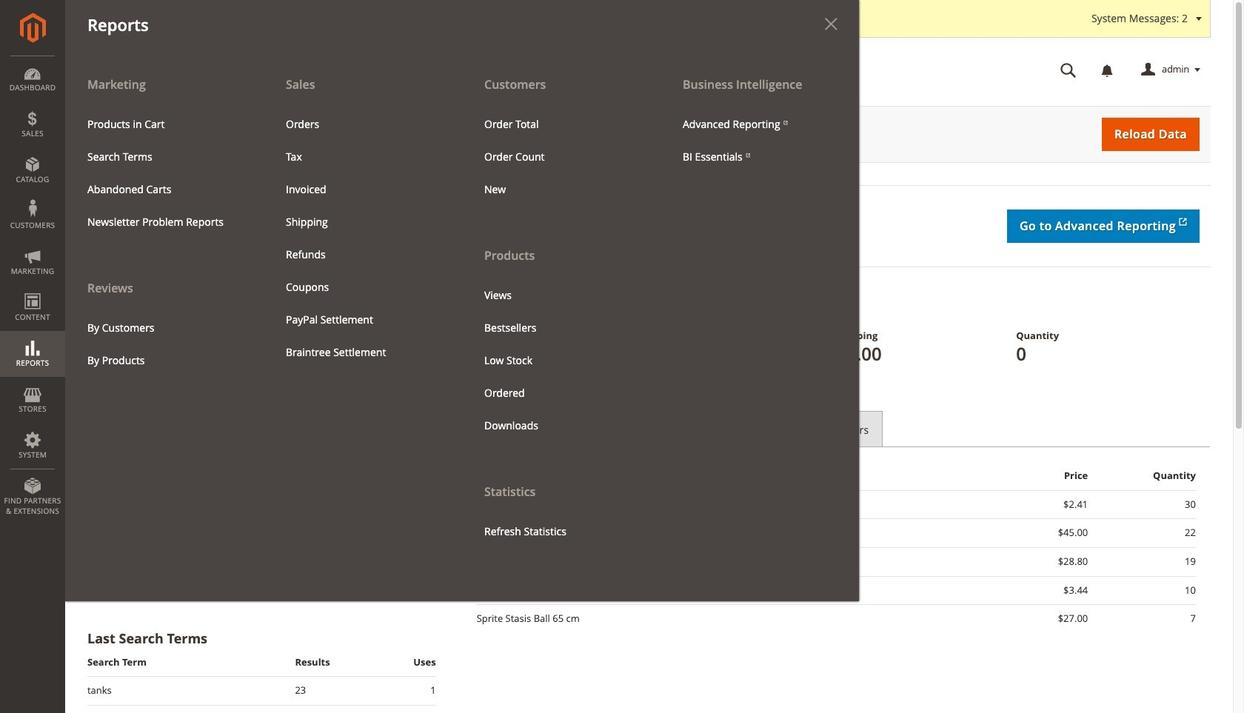 Task type: locate. For each thing, give the bounding box(es) containing it.
menu bar
[[0, 0, 859, 601]]

magento admin panel image
[[20, 13, 46, 43]]

menu
[[65, 68, 859, 601], [65, 68, 264, 377], [462, 68, 661, 548], [76, 108, 253, 238], [275, 108, 451, 369], [473, 108, 649, 206], [672, 108, 848, 173], [473, 279, 649, 442], [76, 311, 253, 377]]



Task type: vqa. For each thing, say whether or not it's contained in the screenshot.
Magento Admin Panel icon
yes



